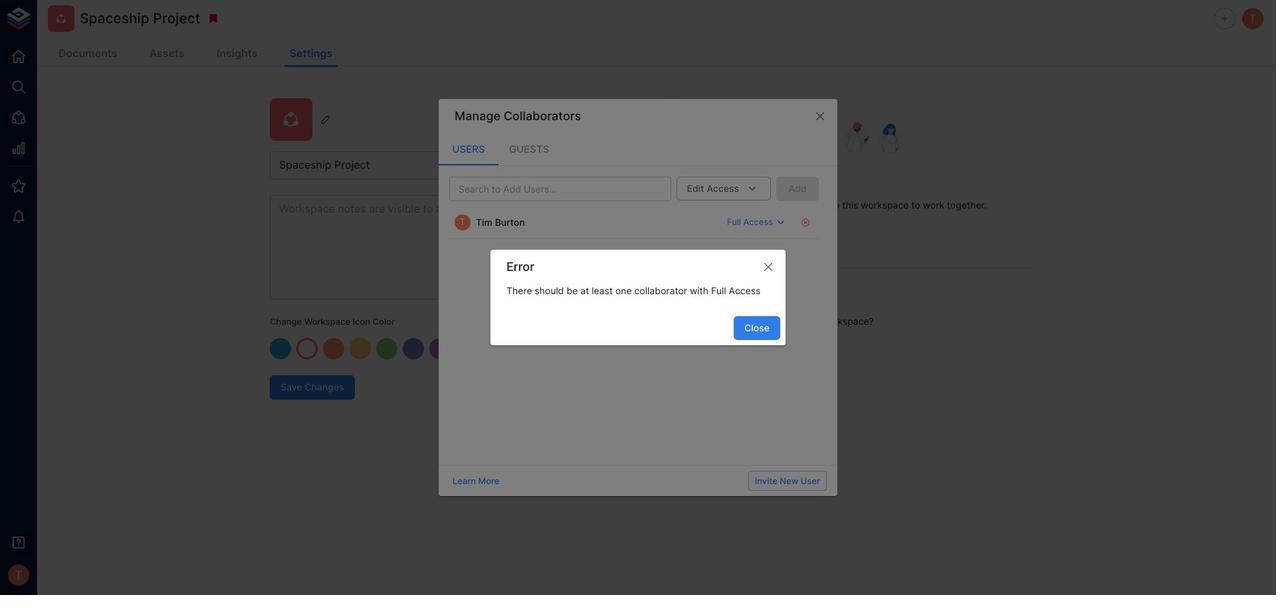 Task type: vqa. For each thing, say whether or not it's contained in the screenshot.
'Table of Contents' IMAGE
no



Task type: locate. For each thing, give the bounding box(es) containing it.
dialog
[[439, 99, 838, 497], [491, 250, 786, 346]]

tab list
[[439, 133, 838, 165]]

Workspace Name text field
[[270, 152, 639, 180]]



Task type: describe. For each thing, give the bounding box(es) containing it.
remove bookmark image
[[208, 13, 220, 25]]

Workspace notes are visible to all members and guests. text field
[[270, 196, 639, 300]]



